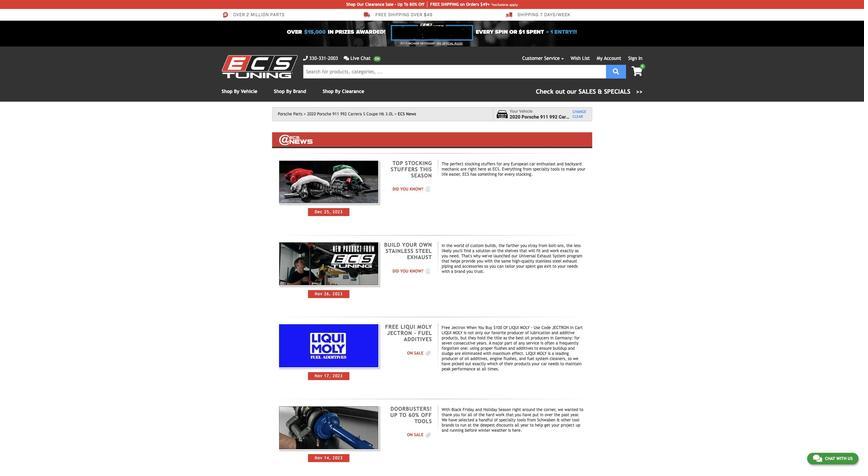 Task type: locate. For each thing, give the bounding box(es) containing it.
black
[[452, 408, 461, 413]]

1 horizontal spatial right
[[512, 408, 521, 413]]

- for fuel
[[414, 330, 416, 337]]

with down we've
[[485, 259, 493, 264]]

brand
[[455, 270, 465, 274]]

1 vertical spatial we
[[558, 408, 563, 413]]

2
[[247, 13, 249, 18]]

2 nov from the top
[[315, 374, 323, 379]]

1 horizontal spatial clearance
[[365, 2, 384, 7]]

2023 right 26,
[[333, 292, 343, 297]]

2023 right 14,
[[333, 456, 343, 461]]

of up service
[[525, 331, 529, 336]]

3.0l down the sales & specials
[[602, 114, 611, 120]]

one:
[[461, 347, 469, 351]]

1 horizontal spatial chat
[[825, 457, 835, 462]]

to inside the perfect stocking stuffers for any european car enthusiast and backyard mechanic are right here at ecs.   everything from specialty tools to make your life easier, ecs has something for every stocking.
[[561, 167, 565, 172]]

1 horizontal spatial on
[[492, 249, 496, 254]]

0 horizontal spatial free
[[376, 13, 387, 18]]

free inside free jectron when you buy $100 of liqui moly - use code jectron in cart liqui moly is not only our favorite producer of lubrication and additive products, but they hold the title as the best oil producers in germany: for seven consecutive years.  a major part of any service is often a frequently forgotten one: using proper flushes and additives to ensure buildup and sludge are eliminated with maximum effect.   liqui moly is a leading producer of oil additives, engine flushes, and fuel system cleaners, so we have picked out exactly which of their products your car needs to maintain peak performance at all times.
[[442, 326, 450, 331]]

on sale down tools
[[407, 433, 424, 438]]

doorbusters! up to 60% off tools image
[[278, 406, 379, 451]]

spent
[[526, 29, 544, 36], [526, 264, 536, 269]]

0 horizontal spatial that
[[442, 259, 450, 264]]

2 vertical spatial in
[[570, 326, 574, 331]]

specialty inside the with black friday and holiday season right around the corner, we wanted to thank you for all of the hard work that you have put in over the past year. we have selected a handful of specialty tools from schwaben & other tool brands to run at the deepest discounts all year to help get your project up and running before winter weather is here.
[[499, 418, 516, 423]]

have down around
[[523, 413, 531, 418]]

your down backyard
[[577, 167, 586, 172]]

season right 'holiday'
[[499, 408, 511, 413]]

buy
[[486, 326, 492, 331]]

1 horizontal spatial that
[[506, 413, 514, 418]]

3 nov from the top
[[315, 456, 323, 461]]

911 inside the your vehicle 2020 porsche 911 992 carrera s coupe h6 3.0l
[[540, 114, 548, 120]]

work down bolt-
[[550, 249, 559, 254]]

prizes
[[335, 29, 354, 36]]

oil up out
[[465, 357, 469, 362]]

1 horizontal spatial any
[[519, 341, 525, 346]]

1 horizontal spatial porsche
[[317, 112, 331, 117]]

this
[[420, 166, 432, 172]]

1 vertical spatial season
[[499, 408, 511, 413]]

free for free shipping over $49
[[376, 13, 387, 18]]

is
[[464, 331, 467, 336], [541, 341, 544, 346], [548, 352, 551, 357], [508, 429, 511, 433]]

exactly inside in the world of custom builds, the farther you stray from bolt-ons, the less likely you'll find a solution on the shelves that will fit and work exactly as you need.   that's why we've launched our universal exhaust system program that helps provide you with the same high-quality stainless steel exhaust piping and accessories so you can tailor your spent gas exit to your needs with a brand you trust.
[[560, 249, 574, 254]]

7
[[540, 13, 543, 18]]

0 vertical spatial from
[[523, 167, 532, 172]]

2023 for build your own stainless steel exhaust
[[333, 292, 343, 297]]

2023 for free liqui moly jectron - fuel additives
[[333, 374, 343, 379]]

1 vertical spatial chat
[[825, 457, 835, 462]]

for inside free jectron when you buy $100 of liqui moly - use code jectron in cart liqui moly is not only our favorite producer of lubrication and additive products, but they hold the title as the best oil producers in germany: for seven consecutive years.  a major part of any service is often a frequently forgotten one: using proper flushes and additives to ensure buildup and sludge are eliminated with maximum effect.   liqui moly is a leading producer of oil additives, engine flushes, and fuel system cleaners, so we have picked out exactly which of their products your car needs to maintain peak performance at all times.
[[575, 336, 580, 341]]

shipping
[[388, 13, 410, 18]]

3.0l left ecs news
[[385, 112, 393, 117]]

as inside free jectron when you buy $100 of liqui moly - use code jectron in cart liqui moly is not only our favorite producer of lubrication and additive products, but they hold the title as the best oil producers in germany: for seven consecutive years.  a major part of any service is often a frequently forgotten one: using proper flushes and additives to ensure buildup and sludge are eliminated with maximum effect.   liqui moly is a leading producer of oil additives, engine flushes, and fuel system cleaners, so we have picked out exactly which of their products your car needs to maintain peak performance at all times.
[[503, 336, 507, 341]]

deepest
[[480, 423, 495, 428]]

1 by from the left
[[234, 89, 239, 94]]

sale up the free shipping over $49 link
[[386, 2, 394, 7]]

0 horizontal spatial at
[[468, 423, 472, 428]]

around
[[522, 408, 535, 413]]

and up germany: on the right bottom of page
[[552, 331, 558, 336]]

0 vertical spatial up
[[398, 2, 403, 7]]

have up peak
[[442, 362, 451, 367]]

1 on from the top
[[407, 351, 413, 356]]

2 horizontal spatial at
[[488, 167, 491, 172]]

your down fuel
[[532, 362, 540, 367]]

from up fit
[[539, 244, 548, 249]]

dec
[[315, 210, 323, 215]]

a inside the with black friday and holiday season right around the corner, we wanted to thank you for all of the hard work that you have put in over the past year. we have selected a handful of specialty tools from schwaben & other tool brands to run at the deepest discounts all year to help get your project up and running before winter weather is here.
[[476, 418, 478, 423]]

every spin or $1 spent = 1 entry!!!
[[476, 29, 577, 36]]

0 horizontal spatial specialty
[[499, 418, 516, 423]]

in
[[639, 56, 643, 61], [442, 244, 445, 249], [570, 326, 574, 331]]

4 2023 from the top
[[333, 456, 343, 461]]

for up 'ecs.'
[[497, 162, 502, 167]]

0 vertical spatial clearance
[[365, 2, 384, 7]]

picked
[[452, 362, 464, 367]]

use
[[534, 326, 540, 331]]

farther
[[506, 244, 519, 249]]

0 horizontal spatial exactly
[[473, 362, 486, 367]]

0 horizontal spatial by
[[234, 89, 239, 94]]

3 by from the left
[[335, 89, 341, 94]]

from
[[523, 167, 532, 172], [539, 244, 548, 249], [527, 418, 536, 423]]

we inside free jectron when you buy $100 of liqui moly - use code jectron in cart liqui moly is not only our favorite producer of lubrication and additive products, but they hold the title as the best oil producers in germany: for seven consecutive years.  a major part of any service is often a frequently forgotten one: using proper flushes and additives to ensure buildup and sludge are eliminated with maximum effect.   liqui moly is a leading producer of oil additives, engine flushes, and fuel system cleaners, so we have picked out exactly which of their products your car needs to maintain peak performance at all times.
[[573, 357, 579, 362]]

1 vertical spatial car
[[541, 362, 547, 367]]

ecs tuning image
[[222, 55, 298, 78]]

with down proper
[[483, 352, 491, 357]]

3 2023 from the top
[[333, 374, 343, 379]]

our down 'buy'
[[484, 331, 490, 336]]

by down ecs tuning image
[[234, 89, 239, 94]]

nov left 26,
[[315, 292, 323, 297]]

build your own stainless steel exhaust link
[[384, 242, 432, 261]]

sign
[[628, 56, 637, 61]]

at down stuffers
[[488, 167, 491, 172]]

2 horizontal spatial by
[[335, 89, 341, 94]]

shop for shop by clearance
[[323, 89, 334, 94]]

exactly inside free jectron when you buy $100 of liqui moly - use code jectron in cart liqui moly is not only our favorite producer of lubrication and additive products, but they hold the title as the best oil producers in germany: for seven consecutive years.  a major part of any service is often a frequently forgotten one: using proper flushes and additives to ensure buildup and sludge are eliminated with maximum effect.   liqui moly is a leading producer of oil additives, engine flushes, and fuel system cleaners, so we have picked out exactly which of their products your car needs to maintain peak performance at all times.
[[473, 362, 486, 367]]

h6 right clear link
[[594, 114, 600, 120]]

0 horizontal spatial -
[[395, 2, 396, 7]]

the
[[442, 162, 449, 167]]

h6 left ecs news
[[379, 112, 384, 117]]

right down stocking
[[468, 167, 477, 172]]

but
[[461, 336, 467, 341]]

dec 25, 2023
[[315, 210, 343, 215]]

search image
[[613, 68, 619, 74]]

shop for shop our clearance sale - up to 80% off
[[346, 2, 356, 7]]

exhaust up stainless
[[537, 254, 552, 259]]

know?
[[410, 187, 424, 192], [410, 269, 424, 274]]

0 vertical spatial are
[[461, 167, 467, 172]]

know? down steel
[[410, 269, 424, 274]]

of
[[504, 326, 508, 331]]

so up maintain
[[568, 357, 572, 362]]

0 vertical spatial specialty
[[533, 167, 550, 172]]

1 did from the top
[[393, 187, 399, 192]]

6 image
[[424, 268, 432, 275]]

$49
[[424, 13, 433, 18]]

1 vertical spatial needs
[[548, 362, 559, 367]]

our inside free jectron when you buy $100 of liqui moly - use code jectron in cart liqui moly is not only our favorite producer of lubrication and additive products, but they hold the title as the best oil producers in germany: for seven consecutive years.  a major part of any service is often a frequently forgotten one: using proper flushes and additives to ensure buildup and sludge are eliminated with maximum effect.   liqui moly is a leading producer of oil additives, engine flushes, and fuel system cleaners, so we have picked out exactly which of their products your car needs to maintain peak performance at all times.
[[484, 331, 490, 336]]

80%
[[410, 2, 417, 7]]

0 horizontal spatial over
[[411, 13, 423, 18]]

1 horizontal spatial tools
[[551, 167, 560, 172]]

0 vertical spatial on
[[407, 351, 413, 356]]

by for vehicle
[[234, 89, 239, 94]]

is down "discounts"
[[508, 429, 511, 433]]

fuel
[[418, 330, 432, 337]]

1 vertical spatial nov
[[315, 374, 323, 379]]

& right sales on the top right
[[598, 88, 602, 95]]

over left $15,000
[[287, 29, 302, 36]]

1 did you know? from the top
[[393, 187, 424, 192]]

2 horizontal spatial that
[[520, 249, 527, 254]]

1 vertical spatial are
[[455, 352, 461, 357]]

any inside free jectron when you buy $100 of liqui moly - use code jectron in cart liqui moly is not only our favorite producer of lubrication and additive products, but they hold the title as the best oil producers in germany: for seven consecutive years.  a major part of any service is often a frequently forgotten one: using proper flushes and additives to ensure buildup and sludge are eliminated with maximum effect.   liqui moly is a leading producer of oil additives, engine flushes, and fuel system cleaners, so we have picked out exactly which of their products your car needs to maintain peak performance at all times.
[[519, 341, 525, 346]]

oil
[[525, 336, 530, 341], [465, 357, 469, 362]]

stuffers
[[391, 166, 418, 172]]

from inside the perfect stocking stuffers for any european car enthusiast and backyard mechanic are right here at ecs.   everything from specialty tools to make your life easier, ecs has something for every stocking.
[[523, 167, 532, 172]]

are inside free jectron when you buy $100 of liqui moly - use code jectron in cart liqui moly is not only our favorite producer of lubrication and additive products, but they hold the title as the best oil producers in germany: for seven consecutive years.  a major part of any service is often a frequently forgotten one: using proper flushes and additives to ensure buildup and sludge are eliminated with maximum effect.   liqui moly is a leading producer of oil additives, engine flushes, and fuel system cleaners, so we have picked out exactly which of their products your car needs to maintain peak performance at all times.
[[455, 352, 461, 357]]

peak
[[442, 367, 451, 372]]

coupe inside the your vehicle 2020 porsche 911 992 carrera s coupe h6 3.0l
[[580, 114, 593, 120]]

0 vertical spatial you
[[400, 187, 409, 192]]

a left handful
[[476, 418, 478, 423]]

free for free liqui moly jectron - fuel additives
[[385, 324, 399, 330]]

1 horizontal spatial over
[[287, 29, 302, 36]]

specialty down 'enthusiast'
[[533, 167, 550, 172]]

for inside the with black friday and holiday season right around the corner, we wanted to thank you for all of the hard work that you have put in over the past year. we have selected a handful of specialty tools from schwaben & other tool brands to run at the deepest discounts all year to help get your project up and running before winter weather is here.
[[461, 413, 467, 418]]

in right sign
[[639, 56, 643, 61]]

work inside in the world of custom builds, the farther you stray from bolt-ons, the less likely you'll find a solution on the shelves that will fit and work exactly as you need.   that's why we've launched our universal exhaust system program that helps provide you with the same high-quality stainless steel exhaust piping and accessories so you can tailor your spent gas exit to your needs with a brand you trust.
[[550, 249, 559, 254]]

sale inside shop our clearance sale - up to 80% off link
[[386, 2, 394, 7]]

0 horizontal spatial all
[[468, 413, 472, 418]]

major
[[492, 341, 503, 346]]

wish
[[571, 56, 581, 61]]

oil right best
[[525, 336, 530, 341]]

2 by from the left
[[286, 89, 292, 94]]

on for fuel
[[407, 351, 413, 356]]

favorite
[[492, 331, 506, 336]]

1 vertical spatial &
[[557, 418, 560, 423]]

ons,
[[558, 244, 565, 249]]

1 horizontal spatial specialty
[[533, 167, 550, 172]]

so inside free jectron when you buy $100 of liqui moly - use code jectron in cart liqui moly is not only our favorite producer of lubrication and additive products, but they hold the title as the best oil producers in germany: for seven consecutive years.  a major part of any service is often a frequently forgotten one: using proper flushes and additives to ensure buildup and sludge are eliminated with maximum effect.   liqui moly is a leading producer of oil additives, engine flushes, and fuel system cleaners, so we have picked out exactly which of their products your car needs to maintain peak performance at all times.
[[568, 357, 572, 362]]

find
[[464, 249, 471, 254]]

nov left 14,
[[315, 456, 323, 461]]

0 vertical spatial free
[[376, 13, 387, 18]]

1 vertical spatial ecs
[[463, 172, 469, 177]]

1 vertical spatial did you know?
[[393, 269, 424, 274]]

0 vertical spatial in
[[328, 29, 334, 36]]

0 vertical spatial our
[[512, 254, 518, 259]]

for up the selected
[[461, 413, 467, 418]]

2020 inside the your vehicle 2020 porsche 911 992 carrera s coupe h6 3.0l
[[510, 114, 521, 120]]

free shipping over $49
[[376, 13, 433, 18]]

of inside in the world of custom builds, the farther you stray from bolt-ons, the less likely you'll find a solution on the shelves that will fit and work exactly as you need.   that's why we've launched our universal exhaust system program that helps provide you with the same high-quality stainless steel exhaust piping and accessories so you can tailor your spent gas exit to your needs with a brand you trust.
[[466, 244, 469, 249]]

0 vertical spatial oil
[[525, 336, 530, 341]]

consecutive
[[454, 341, 475, 346]]

your inside the perfect stocking stuffers for any european car enthusiast and backyard mechanic are right here at ecs.   everything from specialty tools to make your life easier, ecs has something for every stocking.
[[577, 167, 586, 172]]

needs inside in the world of custom builds, the farther you stray from bolt-ons, the less likely you'll find a solution on the shelves that will fit and work exactly as you need.   that's why we've launched our universal exhaust system program that helps provide you with the same high-quality stainless steel exhaust piping and accessories so you can tailor your spent gas exit to your needs with a brand you trust.
[[567, 264, 578, 269]]

any up the everything at the right of the page
[[503, 162, 510, 167]]

of
[[466, 244, 469, 249], [525, 331, 529, 336], [514, 341, 517, 346], [460, 357, 463, 362], [499, 362, 503, 367], [474, 413, 477, 418], [494, 418, 498, 423]]

maximum
[[493, 352, 511, 357]]

run
[[460, 423, 467, 428]]

producer
[[507, 331, 524, 336], [442, 357, 458, 362]]

0 horizontal spatial 911
[[333, 112, 339, 117]]

you for season
[[400, 187, 409, 192]]

992 inside the your vehicle 2020 porsche 911 992 carrera s coupe h6 3.0l
[[550, 114, 558, 120]]

to inside in the world of custom builds, the farther you stray from bolt-ons, the less likely you'll find a solution on the shelves that will fit and work exactly as you need.   that's why we've launched our universal exhaust system program that helps provide you with the same high-quality stainless steel exhaust piping and accessories so you can tailor your spent gas exit to your needs with a brand you trust.
[[553, 264, 557, 269]]

1 vertical spatial tools
[[517, 418, 526, 423]]

0 vertical spatial have
[[442, 362, 451, 367]]

free
[[430, 2, 440, 7], [385, 324, 399, 330]]

1 horizontal spatial our
[[512, 254, 518, 259]]

1 image
[[424, 432, 432, 439]]

by for brand
[[286, 89, 292, 94]]

so up the trust.
[[484, 264, 488, 269]]

apply
[[510, 3, 518, 6]]

everything
[[502, 167, 522, 172]]

exactly
[[560, 249, 574, 254], [473, 362, 486, 367]]

are
[[461, 167, 467, 172], [455, 352, 461, 357]]

nov left 17,
[[315, 374, 323, 379]]

my account
[[597, 56, 621, 61]]

a up cleaners,
[[552, 352, 554, 357]]

in inside free jectron when you buy $100 of liqui moly - use code jectron in cart liqui moly is not only our favorite producer of lubrication and additive products, but they hold the title as the best oil producers in germany: for seven consecutive years.  a major part of any service is often a frequently forgotten one: using proper flushes and additives to ensure buildup and sludge are eliminated with maximum effect.   liqui moly is a leading producer of oil additives, engine flushes, and fuel system cleaners, so we have picked out exactly which of their products your car needs to maintain peak performance at all times.
[[570, 326, 574, 331]]

orders
[[466, 2, 479, 7]]

at inside free jectron when you buy $100 of liqui moly - use code jectron in cart liqui moly is not only our favorite producer of lubrication and additive products, but they hold the title as the best oil producers in germany: for seven consecutive years.  a major part of any service is often a frequently forgotten one: using proper flushes and additives to ensure buildup and sludge are eliminated with maximum effect.   liqui moly is a leading producer of oil additives, engine flushes, and fuel system cleaners, so we have picked out exactly which of their products your car needs to maintain peak performance at all times.
[[477, 367, 481, 372]]

producers
[[531, 336, 549, 341]]

0 vertical spatial did you know?
[[393, 187, 424, 192]]

- up the free shipping over $49 link
[[395, 2, 396, 7]]

needs down the exhaust
[[567, 264, 578, 269]]

stocking
[[405, 160, 432, 166]]

shop inside shop our clearance sale - up to 80% off link
[[346, 2, 356, 7]]

0 vertical spatial know?
[[410, 187, 424, 192]]

h6 inside the your vehicle 2020 porsche 911 992 carrera s coupe h6 3.0l
[[594, 114, 600, 120]]

- left fuel
[[414, 330, 416, 337]]

- inside free liqui moly jectron - fuel additives
[[414, 330, 416, 337]]

are inside the perfect stocking stuffers for any european car enthusiast and backyard mechanic are right here at ecs.   everything from specialty tools to make your life easier, ecs has something for every stocking.
[[461, 167, 467, 172]]

1 vertical spatial so
[[568, 357, 572, 362]]

0 horizontal spatial 992
[[340, 112, 347, 117]]

2 know? from the top
[[410, 269, 424, 274]]

jectron
[[451, 326, 465, 331]]

0 horizontal spatial in
[[442, 244, 445, 249]]

1 horizontal spatial as
[[575, 249, 579, 254]]

years.
[[477, 341, 488, 346]]

330-331-2003 link
[[303, 55, 338, 62]]

something
[[478, 172, 497, 177]]

0 vertical spatial car
[[530, 162, 535, 167]]

specialty inside the perfect stocking stuffers for any european car enthusiast and backyard mechanic are right here at ecs.   everything from specialty tools to make your life easier, ecs has something for every stocking.
[[533, 167, 550, 172]]

on down additives
[[407, 351, 413, 356]]

1 vertical spatial our
[[484, 331, 490, 336]]

over down the 80%
[[411, 13, 423, 18]]

over $15,000 in prizes
[[287, 29, 354, 36]]

live
[[351, 56, 359, 61]]

& left other
[[557, 418, 560, 423]]

911 down shop by clearance link at left top
[[333, 112, 339, 117]]

in left prizes
[[328, 29, 334, 36]]

know? for season
[[410, 187, 424, 192]]

0 vertical spatial needs
[[567, 264, 578, 269]]

2 on sale from the top
[[407, 433, 424, 438]]

0 horizontal spatial over
[[233, 13, 245, 18]]

right inside the perfect stocking stuffers for any european car enthusiast and backyard mechanic are right here at ecs.   everything from specialty tools to make your life easier, ecs has something for every stocking.
[[468, 167, 477, 172]]

1 know? from the top
[[410, 187, 424, 192]]

1 horizontal spatial -
[[414, 330, 416, 337]]

0 vertical spatial vehicle
[[241, 89, 257, 94]]

wish list
[[571, 56, 590, 61]]

s down change
[[576, 114, 579, 120]]

all up here.
[[515, 423, 519, 428]]

work inside the with black friday and holiday season right around the corner, we wanted to thank you for all of the hard work that you have put in over the past year. we have selected a handful of specialty tools from schwaben & other tool brands to run at the deepest discounts all year to help get your project up and running before winter weather is here.
[[496, 413, 505, 418]]

of up find
[[466, 244, 469, 249]]

are down perfect
[[461, 167, 467, 172]]

we up past
[[558, 408, 563, 413]]

a right find
[[472, 249, 475, 254]]

0 vertical spatial in
[[639, 56, 643, 61]]

0 vertical spatial all
[[482, 367, 487, 372]]

chat right "live"
[[361, 56, 371, 61]]

season inside the with black friday and holiday season right around the corner, we wanted to thank you for all of the hard work that you have put in over the past year. we have selected a handful of specialty tools from schwaben & other tool brands to run at the deepest discounts all year to help get your project up and running before winter weather is here.
[[499, 408, 511, 413]]

0 vertical spatial on sale
[[407, 351, 424, 356]]

1 horizontal spatial 992
[[550, 114, 558, 120]]

did for build your own stainless steel exhaust
[[393, 269, 399, 274]]

1 horizontal spatial free
[[430, 2, 440, 7]]

exhaust inside in the world of custom builds, the farther you stray from bolt-ons, the less likely you'll find a solution on the shelves that will fit and work exactly as you need.   that's why we've launched our universal exhaust system program that helps provide you with the same high-quality stainless steel exhaust piping and accessories so you can tailor your spent gas exit to your needs with a brand you trust.
[[537, 254, 552, 259]]

did for top stocking stuffers this season
[[393, 187, 399, 192]]

of down the engine
[[499, 362, 503, 367]]

tools inside the with black friday and holiday season right around the corner, we wanted to thank you for all of the hard work that you have put in over the past year. we have selected a handful of specialty tools from schwaben & other tool brands to run at the deepest discounts all year to help get your project up and running before winter weather is here.
[[517, 418, 526, 423]]

sale for doorbusters! up to 60% off tools
[[414, 433, 424, 438]]

car inside free jectron when you buy $100 of liqui moly - use code jectron in cart liqui moly is not only our favorite producer of lubrication and additive products, but they hold the title as the best oil producers in germany: for seven consecutive years.  a major part of any service is often a frequently forgotten one: using proper flushes and additives to ensure buildup and sludge are eliminated with maximum effect.   liqui moly is a leading producer of oil additives, engine flushes, and fuel system cleaners, so we have picked out exactly which of their products your car needs to maintain peak performance at all times.
[[541, 362, 547, 367]]

=
[[546, 29, 549, 36]]

at inside the with black friday and holiday season right around the corner, we wanted to thank you for all of the hard work that you have put in over the past year. we have selected a handful of specialty tools from schwaben & other tool brands to run at the deepest discounts all year to help get your project up and running before winter weather is here.
[[468, 423, 472, 428]]

1 vertical spatial clearance
[[342, 89, 364, 94]]

free inside free liqui moly jectron - fuel additives
[[385, 324, 399, 330]]

top
[[393, 160, 403, 166]]

that inside the with black friday and holiday season right around the corner, we wanted to thank you for all of the hard work that you have put in over the past year. we have selected a handful of specialty tools from schwaben & other tool brands to run at the deepest discounts all year to help get your project up and running before winter weather is here.
[[506, 413, 514, 418]]

2 vertical spatial all
[[515, 423, 519, 428]]

sale for free liqui moly jectron - fuel additives
[[414, 351, 424, 356]]

free shipping over $49 link
[[364, 12, 433, 18]]

1 horizontal spatial all
[[482, 367, 487, 372]]

producer up best
[[507, 331, 524, 336]]

you up only
[[478, 326, 484, 331]]

from up stocking.
[[523, 167, 532, 172]]

have up brands
[[449, 418, 457, 423]]

are down the one:
[[455, 352, 461, 357]]

0 horizontal spatial clearance
[[342, 89, 364, 94]]

my account link
[[597, 56, 621, 61]]

0 horizontal spatial vehicle
[[241, 89, 257, 94]]

1 vertical spatial on
[[407, 433, 413, 438]]

shop
[[346, 2, 356, 7], [222, 89, 233, 94], [274, 89, 285, 94], [323, 89, 334, 94]]

tools inside the perfect stocking stuffers for any european car enthusiast and backyard mechanic are right here at ecs.   everything from specialty tools to make your life easier, ecs has something for every stocking.
[[551, 167, 560, 172]]

2 on from the top
[[407, 433, 413, 438]]

you down black
[[453, 413, 460, 418]]

1 on sale from the top
[[407, 351, 424, 356]]

you down "likely"
[[442, 254, 448, 259]]

did down "stainless"
[[393, 269, 399, 274]]

effect.
[[512, 352, 525, 357]]

0 vertical spatial &
[[598, 88, 602, 95]]

on right ping
[[460, 2, 465, 7]]

stainless
[[536, 259, 551, 264]]

jectron up additive
[[552, 326, 569, 331]]

of up picked
[[460, 357, 463, 362]]

on for tools
[[407, 433, 413, 438]]

1 vertical spatial you
[[400, 269, 409, 274]]

that up piping
[[442, 259, 450, 264]]

days/week
[[544, 13, 571, 18]]

by up 2020 porsche 911 992 carrera s coupe h6 3.0l in the top of the page
[[335, 89, 341, 94]]

1 vertical spatial off
[[421, 412, 432, 419]]

our inside in the world of custom builds, the farther you stray from bolt-ons, the less likely you'll find a solution on the shelves that will fit and work exactly as you need.   that's why we've launched our universal exhaust system program that helps provide you with the same high-quality stainless steel exhaust piping and accessories so you can tailor your spent gas exit to your needs with a brand you trust.
[[512, 254, 518, 259]]

Search text field
[[303, 65, 606, 79]]

1 vertical spatial in
[[442, 244, 445, 249]]

free for free ship ping on orders $49+ *exclusions apply
[[430, 2, 440, 7]]

products
[[515, 362, 531, 367]]

all left times.
[[482, 367, 487, 372]]

chat with us
[[825, 457, 853, 462]]

carrera inside the your vehicle 2020 porsche 911 992 carrera s coupe h6 3.0l
[[559, 114, 574, 120]]

0 vertical spatial free
[[430, 2, 440, 7]]

0 horizontal spatial 3.0l
[[385, 112, 393, 117]]

on inside in the world of custom builds, the farther you stray from bolt-ons, the less likely you'll find a solution on the shelves that will fit and work exactly as you need.   that's why we've launched our universal exhaust system program that helps provide you with the same high-quality stainless steel exhaust piping and accessories so you can tailor your spent gas exit to your needs with a brand you trust.
[[492, 249, 496, 254]]

jectron left fuel
[[387, 330, 412, 337]]

free
[[376, 13, 387, 18], [442, 326, 450, 331]]

your inside free jectron when you buy $100 of liqui moly - use code jectron in cart liqui moly is not only our favorite producer of lubrication and additive products, but they hold the title as the best oil producers in germany: for seven consecutive years.  a major part of any service is often a frequently forgotten one: using proper flushes and additives to ensure buildup and sludge are eliminated with maximum effect.   liqui moly is a leading producer of oil additives, engine flushes, and fuel system cleaners, so we have picked out exactly which of their products your car needs to maintain peak performance at all times.
[[532, 362, 540, 367]]

0 horizontal spatial exhaust
[[407, 254, 432, 261]]

2 vertical spatial in
[[540, 413, 544, 418]]

s down shop by clearance link at left top
[[363, 112, 365, 117]]

0 vertical spatial spent
[[526, 29, 544, 36]]

from inside the with black friday and holiday season right around the corner, we wanted to thank you for all of the hard work that you have put in over the past year. we have selected a handful of specialty tools from schwaben & other tool brands to run at the deepest discounts all year to help get your project up and running before winter weather is here.
[[527, 418, 536, 423]]

*exclusions
[[492, 3, 509, 6]]

1 nov from the top
[[315, 292, 323, 297]]

liqui
[[401, 324, 416, 330], [509, 326, 519, 331], [442, 331, 452, 336], [526, 352, 536, 357]]

free up products,
[[442, 326, 450, 331]]

as up part
[[503, 336, 507, 341]]

moly up additives
[[417, 324, 432, 330]]

to left 60%
[[399, 412, 407, 419]]

needs down cleaners,
[[548, 362, 559, 367]]

1 horizontal spatial h6
[[594, 114, 600, 120]]

shop for shop by vehicle
[[222, 89, 233, 94]]

1 horizontal spatial ecs
[[463, 172, 469, 177]]

porsche parts
[[278, 112, 303, 117]]

0 vertical spatial at
[[488, 167, 491, 172]]

producer down sludge
[[442, 357, 458, 362]]

free left fuel
[[385, 324, 399, 330]]

clearance
[[365, 2, 384, 7], [342, 89, 364, 94]]

nov for build your own stainless steel exhaust
[[315, 292, 323, 297]]

1 vertical spatial have
[[523, 413, 531, 418]]

0 vertical spatial any
[[503, 162, 510, 167]]

needs inside free jectron when you buy $100 of liqui moly - use code jectron in cart liqui moly is not only our favorite producer of lubrication and additive products, but they hold the title as the best oil producers in germany: for seven consecutive years.  a major part of any service is often a frequently forgotten one: using proper flushes and additives to ensure buildup and sludge are eliminated with maximum effect.   liqui moly is a leading producer of oil additives, engine flushes, and fuel system cleaners, so we have picked out exactly which of their products your car needs to maintain peak performance at all times.
[[548, 362, 559, 367]]

0 vertical spatial your
[[510, 109, 518, 114]]

spent inside in the world of custom builds, the farther you stray from bolt-ons, the less likely you'll find a solution on the shelves that will fit and work exactly as you need.   that's why we've launched our universal exhaust system program that helps provide you with the same high-quality stainless steel exhaust piping and accessories so you can tailor your spent gas exit to your needs with a brand you trust.
[[526, 264, 536, 269]]

and down 'helps'
[[454, 264, 461, 269]]

0 horizontal spatial producer
[[442, 357, 458, 362]]

0 horizontal spatial so
[[484, 264, 488, 269]]

1 horizontal spatial free
[[442, 326, 450, 331]]

sludge
[[442, 352, 454, 357]]

2 2023 from the top
[[333, 292, 343, 297]]

in inside free jectron when you buy $100 of liqui moly - use code jectron in cart liqui moly is not only our favorite producer of lubrication and additive products, but they hold the title as the best oil producers in germany: for seven consecutive years.  a major part of any service is often a frequently forgotten one: using proper flushes and additives to ensure buildup and sludge are eliminated with maximum effect.   liqui moly is a leading producer of oil additives, engine flushes, and fuel system cleaners, so we have picked out exactly which of their products your car needs to maintain peak performance at all times.
[[550, 336, 554, 341]]

every
[[505, 172, 515, 177]]

so inside in the world of custom builds, the farther you stray from bolt-ons, the less likely you'll find a solution on the shelves that will fit and work exactly as you need.   that's why we've launched our universal exhaust system program that helps provide you with the same high-quality stainless steel exhaust piping and accessories so you can tailor your spent gas exit to your needs with a brand you trust.
[[484, 264, 488, 269]]

you down accessories
[[467, 270, 473, 274]]

have inside free jectron when you buy $100 of liqui moly - use code jectron in cart liqui moly is not only our favorite producer of lubrication and additive products, but they hold the title as the best oil producers in germany: for seven consecutive years.  a major part of any service is often a frequently forgotten one: using proper flushes and additives to ensure buildup and sludge are eliminated with maximum effect.   liqui moly is a leading producer of oil additives, engine flushes, and fuel system cleaners, so we have picked out exactly which of their products your car needs to maintain peak performance at all times.
[[442, 362, 451, 367]]

exactly down additives,
[[473, 362, 486, 367]]

in the world of custom builds, the farther you stray from bolt-ons, the less likely you'll find a solution on the shelves that will fit and work exactly as you need.   that's why we've launched our universal exhaust system program that helps provide you with the same high-quality stainless steel exhaust piping and accessories so you can tailor your spent gas exit to your needs with a brand you trust.
[[442, 244, 583, 274]]

you left the can
[[490, 264, 496, 269]]

own
[[419, 242, 432, 248]]

2 did you know? from the top
[[393, 269, 424, 274]]

0 vertical spatial so
[[484, 264, 488, 269]]

1 2023 from the top
[[333, 210, 343, 215]]

that up "discounts"
[[506, 413, 514, 418]]

exhaust down own
[[407, 254, 432, 261]]

brand
[[293, 89, 306, 94]]

all down friday in the right of the page
[[468, 413, 472, 418]]

2 did from the top
[[393, 269, 399, 274]]

1 vertical spatial on sale
[[407, 433, 424, 438]]

nov 26, 2023 link
[[278, 242, 379, 298]]

free liqui moly jectron - fuel additives image
[[278, 324, 379, 368]]

in left "cart"
[[570, 326, 574, 331]]

season inside top stocking stuffers this season
[[411, 172, 432, 179]]

2 horizontal spatial -
[[531, 326, 533, 331]]

less
[[574, 244, 581, 249]]

2 vertical spatial that
[[506, 413, 514, 418]]

flushes
[[494, 347, 507, 351]]

ecs
[[398, 112, 405, 117], [463, 172, 469, 177]]



Task type: vqa. For each thing, say whether or not it's contained in the screenshot.
leftmost By
yes



Task type: describe. For each thing, give the bounding box(es) containing it.
off inside doorbusters! up to 60% off tools
[[421, 412, 432, 419]]

gas
[[537, 264, 543, 269]]

jectron inside free jectron when you buy $100 of liqui moly - use code jectron in cart liqui moly is not only our favorite producer of lubrication and additive products, but they hold the title as the best oil producers in germany: for seven consecutive years.  a major part of any service is often a frequently forgotten one: using proper flushes and additives to ensure buildup and sludge are eliminated with maximum effect.   liqui moly is a leading producer of oil additives, engine flushes, and fuel system cleaners, so we have picked out exactly which of their products your car needs to maintain peak performance at all times.
[[552, 326, 569, 331]]

from inside in the world of custom builds, the farther you stray from bolt-ons, the less likely you'll find a solution on the shelves that will fit and work exactly as you need.   that's why we've launched our universal exhaust system program that helps provide you with the same high-quality stainless steel exhaust piping and accessories so you can tailor your spent gas exit to your needs with a brand you trust.
[[539, 244, 548, 249]]

thank
[[442, 413, 452, 418]]

phone image
[[303, 56, 308, 61]]

2020 porsche 911 992 carrera s coupe h6 3.0l link
[[307, 112, 397, 117]]

1 vertical spatial that
[[442, 259, 450, 264]]

program
[[567, 254, 583, 259]]

0 horizontal spatial on
[[460, 2, 465, 7]]

nov for free liqui moly jectron - fuel additives
[[315, 374, 323, 379]]

2023 for doorbusters! up to 60% off tools
[[333, 456, 343, 461]]

and up products
[[519, 357, 526, 362]]

did you know? for season
[[393, 187, 424, 192]]

vehicle inside the your vehicle 2020 porsche 911 992 carrera s coupe h6 3.0l
[[519, 109, 533, 114]]

builds,
[[485, 244, 498, 249]]

handful
[[479, 418, 493, 423]]

winter
[[478, 429, 490, 433]]

clear
[[573, 114, 583, 119]]

change clear
[[573, 110, 586, 119]]

comments image
[[344, 56, 349, 61]]

0 horizontal spatial s
[[363, 112, 365, 117]]

no purchase necessary. see official rules .
[[401, 42, 463, 45]]

in inside the with black friday and holiday season right around the corner, we wanted to thank you for all of the hard work that you have put in over the past year. we have selected a handful of specialty tools from schwaben & other tool brands to run at the deepest discounts all year to help get your project up and running before winter weather is here.
[[540, 413, 544, 418]]

shop for shop by brand
[[274, 89, 285, 94]]

you up year
[[515, 413, 521, 418]]

60%
[[409, 412, 419, 419]]

us
[[848, 457, 853, 462]]

provide
[[462, 259, 476, 264]]

moly inside free liqui moly jectron - fuel additives
[[417, 324, 432, 330]]

quality
[[522, 259, 534, 264]]

corner,
[[544, 408, 557, 413]]

ship
[[441, 2, 450, 7]]

& inside the with black friday and holiday season right around the corner, we wanted to thank you for all of the hard work that you have put in over the past year. we have selected a handful of specialty tools from schwaben & other tool brands to run at the deepest discounts all year to help get your project up and running before winter weather is here.
[[557, 418, 560, 423]]

top stocking stuffers this season link
[[391, 160, 432, 179]]

0 horizontal spatial chat
[[361, 56, 371, 61]]

and right fit
[[542, 249, 549, 254]]

know? for steel
[[410, 269, 424, 274]]

fuel
[[527, 357, 535, 362]]

you down why
[[477, 259, 483, 264]]

1 horizontal spatial oil
[[525, 336, 530, 341]]

sales
[[579, 88, 596, 95]]

as inside in the world of custom builds, the farther you stray from bolt-ons, the less likely you'll find a solution on the shelves that will fit and work exactly as you need.   that's why we've launched our universal exhaust system program that helps provide you with the same high-quality stainless steel exhaust piping and accessories so you can tailor your spent gas exit to your needs with a brand you trust.
[[575, 249, 579, 254]]

of down friday in the right of the page
[[474, 413, 477, 418]]

is down producers
[[541, 341, 544, 346]]

your inside the with black friday and holiday season right around the corner, we wanted to thank you for all of the hard work that you have put in over the past year. we have selected a handful of specialty tools from schwaben & other tool brands to run at the deepest discounts all year to help get your project up and running before winter weather is here.
[[552, 423, 560, 428]]

1 image
[[424, 350, 432, 357]]

that's
[[461, 254, 472, 259]]

sign in
[[628, 56, 643, 61]]

you inside free jectron when you buy $100 of liqui moly - use code jectron in cart liqui moly is not only our favorite producer of lubrication and additive products, but they hold the title as the best oil producers in germany: for seven consecutive years.  a major part of any service is often a frequently forgotten one: using proper flushes and additives to ensure buildup and sludge are eliminated with maximum effect.   liqui moly is a leading producer of oil additives, engine flushes, and fuel system cleaners, so we have picked out exactly which of their products your car needs to maintain peak performance at all times.
[[478, 326, 484, 331]]

0 vertical spatial producer
[[507, 331, 524, 336]]

wish list link
[[571, 56, 590, 61]]

porsche inside the your vehicle 2020 porsche 911 992 carrera s coupe h6 3.0l
[[522, 114, 539, 120]]

nov for doorbusters! up to 60% off tools
[[315, 456, 323, 461]]

and right friday in the right of the page
[[475, 408, 482, 413]]

flushes,
[[504, 357, 518, 362]]

top stocking stuffers this season image
[[278, 160, 379, 204]]

mechanic
[[442, 167, 459, 172]]

s inside the your vehicle 2020 porsche 911 992 carrera s coupe h6 3.0l
[[576, 114, 579, 120]]

build your own stainless steel exhaust image
[[278, 242, 379, 286]]

with inside chat with us link
[[837, 457, 847, 462]]

0 horizontal spatial porsche
[[278, 112, 292, 117]]

get
[[544, 423, 550, 428]]

steel
[[416, 248, 432, 254]]

has
[[471, 172, 477, 177]]

to down cleaners,
[[560, 362, 564, 367]]

liqui up products,
[[442, 331, 452, 336]]

0 horizontal spatial carrera
[[348, 112, 362, 117]]

by for clearance
[[335, 89, 341, 94]]

ping
[[450, 2, 459, 7]]

6 image
[[424, 186, 432, 193]]

17,
[[324, 374, 331, 379]]

at inside the perfect stocking stuffers for any european car enthusiast and backyard mechanic are right here at ecs.   everything from specialty tools to make your life easier, ecs has something for every stocking.
[[488, 167, 491, 172]]

331-
[[319, 56, 328, 61]]

accessories
[[462, 264, 483, 269]]

in inside in the world of custom builds, the farther you stray from bolt-ons, the less likely you'll find a solution on the shelves that will fit and work exactly as you need.   that's why we've launched our universal exhaust system program that helps provide you with the same high-quality stainless steel exhaust piping and accessories so you can tailor your spent gas exit to your needs with a brand you trust.
[[442, 244, 445, 249]]

is up but
[[464, 331, 467, 336]]

on sale for tools
[[407, 433, 424, 438]]

why
[[473, 254, 481, 259]]

shop by clearance
[[323, 89, 364, 94]]

over for over $15,000 in prizes
[[287, 29, 302, 36]]

stuffers
[[481, 162, 496, 167]]

maintain
[[565, 362, 582, 367]]

over inside the with black friday and holiday season right around the corner, we wanted to thank you for all of the hard work that you have put in over the past year. we have selected a handful of specialty tools from schwaben & other tool brands to run at the deepest discounts all year to help get your project up and running before winter weather is here.
[[545, 413, 553, 418]]

service
[[526, 341, 539, 346]]

exhaust inside build your own stainless steel exhaust
[[407, 254, 432, 261]]

to down service
[[534, 347, 538, 351]]

my
[[597, 56, 603, 61]]

shop by clearance link
[[323, 89, 364, 94]]

liqui inside free liqui moly jectron - fuel additives
[[401, 324, 416, 330]]

all inside free jectron when you buy $100 of liqui moly - use code jectron in cart liqui moly is not only our favorite producer of lubrication and additive products, but they hold the title as the best oil producers in germany: for seven consecutive years.  a major part of any service is often a frequently forgotten one: using proper flushes and additives to ensure buildup and sludge are eliminated with maximum effect.   liqui moly is a leading producer of oil additives, engine flushes, and fuel system cleaners, so we have picked out exactly which of their products your car needs to maintain peak performance at all times.
[[482, 367, 487, 372]]

change
[[573, 110, 586, 114]]

0 horizontal spatial coupe
[[367, 112, 378, 117]]

of down best
[[514, 341, 517, 346]]

service
[[544, 56, 560, 61]]

1 vertical spatial oil
[[465, 357, 469, 362]]

ecs news
[[398, 112, 416, 117]]

ecs tuning 'spin to win' contest logo image
[[391, 23, 473, 41]]

you for steel
[[400, 269, 409, 274]]

proper
[[481, 347, 493, 351]]

lubrication
[[530, 331, 550, 336]]

easier,
[[449, 172, 461, 177]]

and down brands
[[442, 429, 449, 433]]

leading
[[555, 352, 569, 357]]

nov 26, 2023
[[315, 292, 343, 297]]

14,
[[324, 456, 331, 461]]

right inside the with black friday and holiday season right around the corner, we wanted to thank you for all of the hard work that you have put in over the past year. we have selected a handful of specialty tools from schwaben & other tool brands to run at the deepest discounts all year to help get your project up and running before winter weather is here.
[[512, 408, 521, 413]]

0 horizontal spatial ecs
[[398, 112, 405, 117]]

past
[[562, 413, 569, 418]]

chat with us link
[[807, 453, 859, 465]]

perfect
[[450, 162, 464, 167]]

tools
[[415, 419, 432, 425]]

0 horizontal spatial h6
[[379, 112, 384, 117]]

3.0l inside the your vehicle 2020 porsche 911 992 carrera s coupe h6 3.0l
[[602, 114, 611, 120]]

ecs.
[[493, 167, 501, 172]]

with down piping
[[442, 270, 450, 274]]

comments image
[[813, 455, 822, 463]]

up
[[576, 423, 580, 428]]

0 horizontal spatial 2020
[[307, 112, 316, 117]]

world
[[454, 244, 464, 249]]

here.
[[512, 429, 522, 433]]

any inside the perfect stocking stuffers for any european car enthusiast and backyard mechanic are right here at ecs.   everything from specialty tools to make your life easier, ecs has something for every stocking.
[[503, 162, 510, 167]]

often
[[545, 341, 555, 346]]

and inside the perfect stocking stuffers for any european car enthusiast and backyard mechanic are right here at ecs.   everything from specialty tools to make your life easier, ecs has something for every stocking.
[[557, 162, 564, 167]]

0 vertical spatial off
[[418, 2, 424, 7]]

with
[[442, 408, 450, 413]]

liqui up fuel
[[526, 352, 536, 357]]

a
[[489, 341, 491, 346]]

customer
[[522, 56, 543, 61]]

weather
[[492, 429, 507, 433]]

a up the buildup on the bottom
[[556, 341, 558, 346]]

$49+
[[480, 2, 490, 7]]

on sale for fuel
[[407, 351, 424, 356]]

free liqui moly jectron - fuel additives link
[[385, 324, 432, 343]]

of down hard
[[494, 418, 498, 423]]

shopping cart image
[[632, 67, 643, 76]]

account
[[604, 56, 621, 61]]

over for over 2 million parts
[[233, 13, 245, 18]]

0 vertical spatial over
[[411, 13, 423, 18]]

nov 14, 2023 link
[[278, 406, 379, 463]]

330-331-2003
[[309, 56, 338, 61]]

you left stray
[[521, 244, 527, 249]]

free liqui moly jectron - fuel additives
[[385, 324, 432, 343]]

moly up system at the right bottom
[[537, 352, 547, 357]]

additives,
[[471, 357, 489, 362]]

your inside the your vehicle 2020 porsche 911 992 carrera s coupe h6 3.0l
[[510, 109, 518, 114]]

every
[[476, 29, 494, 36]]

clearance for our
[[365, 2, 384, 7]]

to up year.
[[580, 408, 584, 413]]

sales & specials
[[579, 88, 631, 95]]

we inside the with black friday and holiday season right around the corner, we wanted to thank you for all of the hard work that you have put in over the past year. we have selected a handful of specialty tools from schwaben & other tool brands to run at the deepest discounts all year to help get your project up and running before winter weather is here.
[[558, 408, 563, 413]]

to inside doorbusters! up to 60% off tools
[[399, 412, 407, 419]]

stocking.
[[516, 172, 533, 177]]

ecs inside the perfect stocking stuffers for any european car enthusiast and backyard mechanic are right here at ecs.   everything from specialty tools to make your life easier, ecs has something for every stocking.
[[463, 172, 469, 177]]

your down high-
[[516, 264, 525, 269]]

for down 'ecs.'
[[498, 172, 503, 177]]

free for free jectron when you buy $100 of liqui moly - use code jectron in cart liqui moly is not only our favorite producer of lubrication and additive products, but they hold the title as the best oil producers in germany: for seven consecutive years.  a major part of any service is often a frequently forgotten one: using proper flushes and additives to ensure buildup and sludge are eliminated with maximum effect.   liqui moly is a leading producer of oil additives, engine flushes, and fuel system cleaners, so we have picked out exactly which of their products your car needs to maintain peak performance at all times.
[[442, 326, 450, 331]]

- for up
[[395, 2, 396, 7]]

parts
[[293, 112, 303, 117]]

clearance for by
[[342, 89, 364, 94]]

jectron inside free liqui moly jectron - fuel additives
[[387, 330, 412, 337]]

0 vertical spatial to
[[404, 2, 408, 7]]

your down steel
[[558, 264, 566, 269]]

nov 14, 2023
[[315, 456, 343, 461]]

is down ensure
[[548, 352, 551, 357]]

2 horizontal spatial in
[[639, 56, 643, 61]]

*exclusions apply link
[[492, 2, 518, 7]]

other
[[561, 418, 571, 423]]

your inside build your own stainless steel exhaust
[[402, 242, 417, 248]]

here
[[478, 167, 486, 172]]

1 vertical spatial producer
[[442, 357, 458, 362]]

car inside the perfect stocking stuffers for any european car enthusiast and backyard mechanic are right here at ecs.   everything from specialty tools to make your life easier, ecs has something for every stocking.
[[530, 162, 535, 167]]

when
[[467, 326, 477, 331]]

stainless
[[386, 248, 414, 254]]

european
[[511, 162, 528, 167]]

eliminated
[[462, 352, 482, 357]]

running
[[450, 429, 464, 433]]

2023 for top stocking stuffers this season
[[333, 210, 343, 215]]

exit
[[544, 264, 551, 269]]

which
[[487, 362, 498, 367]]

and down part
[[508, 347, 515, 351]]

2 vertical spatial have
[[449, 418, 457, 423]]

wanted
[[565, 408, 578, 413]]

and down the frequently
[[568, 347, 575, 351]]

doorbusters! up to 60% off tools
[[390, 406, 432, 425]]

up inside doorbusters! up to 60% off tools
[[390, 412, 398, 419]]

- inside free jectron when you buy $100 of liqui moly - use code jectron in cart liqui moly is not only our favorite producer of lubrication and additive products, but they hold the title as the best oil producers in germany: for seven consecutive years.  a major part of any service is often a frequently forgotten one: using proper flushes and additives to ensure buildup and sludge are eliminated with maximum effect.   liqui moly is a leading producer of oil additives, engine flushes, and fuel system cleaners, so we have picked out exactly which of their products your car needs to maintain peak performance at all times.
[[531, 326, 533, 331]]

news
[[406, 112, 416, 117]]

did you know? for steel
[[393, 269, 424, 274]]

liqui right the of
[[509, 326, 519, 331]]

will
[[529, 249, 535, 254]]

to left help
[[530, 423, 534, 428]]

a down piping
[[451, 270, 453, 274]]

moly up best
[[520, 326, 530, 331]]

with inside free jectron when you buy $100 of liqui moly - use code jectron in cart liqui moly is not only our favorite producer of lubrication and additive products, but they hold the title as the best oil producers in germany: for seven consecutive years.  a major part of any service is often a frequently forgotten one: using proper flushes and additives to ensure buildup and sludge are eliminated with maximum effect.   liqui moly is a leading producer of oil additives, engine flushes, and fuel system cleaners, so we have picked out exactly which of their products your car needs to maintain peak performance at all times.
[[483, 352, 491, 357]]

to up running
[[455, 423, 459, 428]]

top stocking stuffers this season
[[391, 160, 432, 179]]

moly down jectron
[[453, 331, 463, 336]]

is inside the with black friday and holiday season right around the corner, we wanted to thank you for all of the hard work that you have put in over the past year. we have selected a handful of specialty tools from schwaben & other tool brands to run at the deepest discounts all year to help get your project up and running before winter weather is here.
[[508, 429, 511, 433]]

piping
[[442, 264, 453, 269]]



